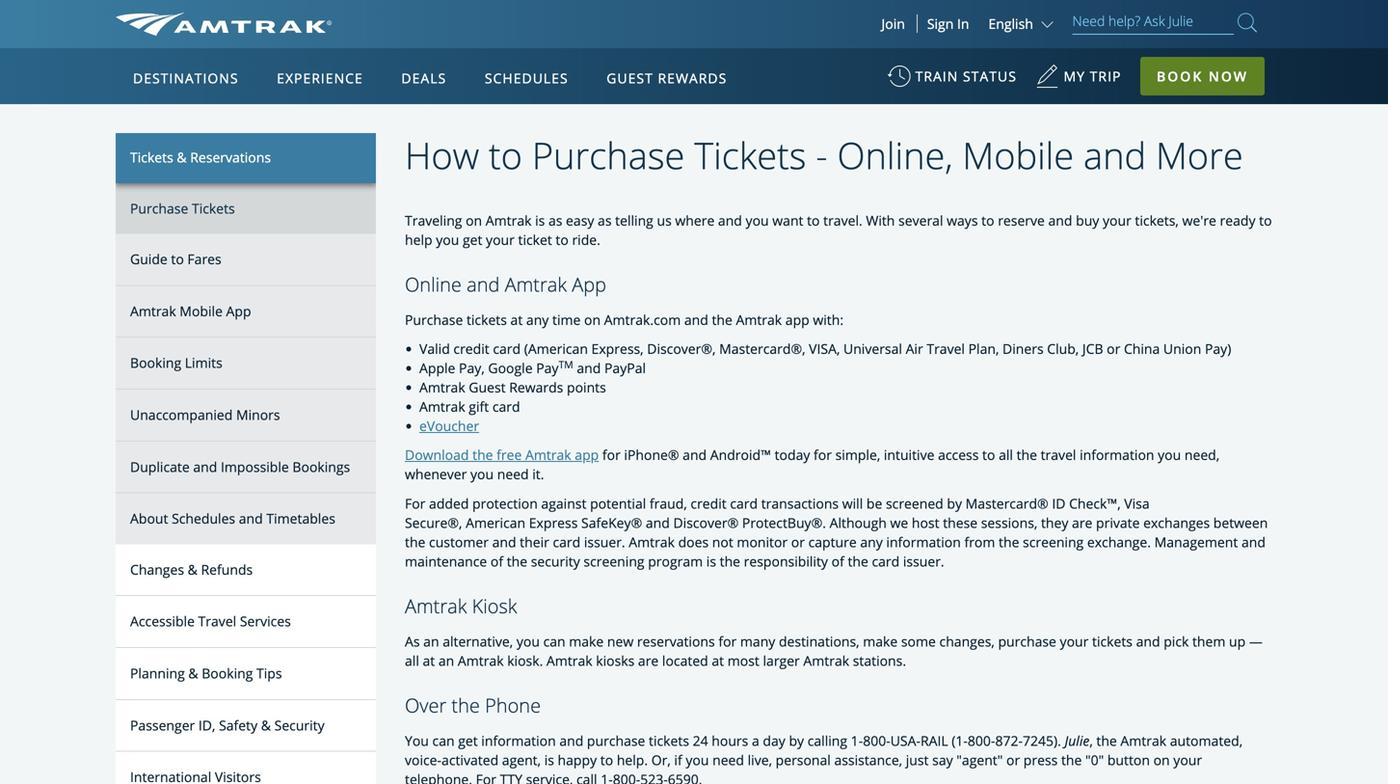 Task type: locate. For each thing, give the bounding box(es) containing it.
0 vertical spatial purchase
[[999, 632, 1057, 650]]

2 make from the left
[[863, 632, 898, 650]]

on inside traveling on amtrak is as easy as telling us where and you want to travel. with several ways to reserve and buy your tickets, we're ready to help you get your ticket to ride.
[[466, 211, 482, 230]]

1 of from the left
[[491, 552, 503, 570]]

say
[[933, 751, 953, 769]]

(1-
[[952, 731, 968, 750]]

you down traveling
[[436, 231, 459, 249]]

duplicate
[[130, 457, 190, 476]]

or right 'jcb'
[[1107, 340, 1121, 358]]

points
[[567, 378, 606, 397]]

800- up assistance,
[[863, 731, 891, 750]]

id,
[[199, 716, 215, 734]]

ways
[[947, 211, 978, 230]]

credit inside valid credit card (american express, discover®, mastercard®, visa, universal air travel plan, diners club, jcb or china union pay) apple pay, google pay tm and paypal amtrak guest rewards points amtrak gift card evoucher
[[454, 340, 490, 358]]

purchase inside secondary navigation
[[130, 199, 188, 217]]

on inside , the amtrak automated, voice-activated agent, is happy to help. or, if you need live, personal assistance, just say "agent" or press the "0" button on your telephone. for tty service, call 1-800-523-6590.
[[1154, 751, 1170, 769]]

1 horizontal spatial can
[[544, 632, 566, 650]]

or inside for added protection against potential fraud, credit card transactions will be screened by mastercard® id check™, visa secure®, american express safekey® and discover® protectbuy®. although we host these sessions, they are private exchanges between the customer and their card issuer. amtrak does not monitor or capture any information from the screening exchange. management and maintenance of the security screening program is the responsibility of the card issuer.
[[792, 533, 805, 551]]

1 horizontal spatial are
[[1072, 513, 1093, 532]]

purchase right changes, in the right of the page
[[999, 632, 1057, 650]]

1 horizontal spatial purchase
[[999, 632, 1057, 650]]

an
[[424, 632, 439, 650], [439, 651, 454, 670]]

app
[[572, 271, 607, 298], [226, 302, 251, 320]]

on right time
[[584, 311, 601, 329]]

for down activated at the bottom left of the page
[[476, 770, 497, 784]]

several
[[899, 211, 944, 230]]

about schedules and timetables
[[130, 509, 336, 528]]

and left the buy
[[1049, 211, 1073, 230]]

julie
[[1065, 731, 1090, 750]]

1 horizontal spatial on
[[584, 311, 601, 329]]

need down hours
[[713, 751, 744, 769]]

0 vertical spatial guest
[[607, 69, 654, 87]]

purchase for purchase tickets at any time on amtrak.com and the amtrak app with:
[[405, 311, 463, 329]]

passenger id, safety & security
[[130, 716, 325, 734]]

2 horizontal spatial tickets
[[695, 130, 807, 180]]

amtrak down the ticket on the top
[[505, 271, 567, 298]]

the up maintenance
[[405, 533, 426, 551]]

2 horizontal spatial purchase
[[532, 130, 685, 180]]

amtrak down the apple
[[420, 378, 465, 397]]

for inside as an alternative, you can make new reservations for many destinations, make some changes, purchase your tickets and pick them up — all at an amtrak kiosk. amtrak kiosks are located at most larger amtrak stations.
[[719, 632, 737, 650]]

1 vertical spatial an
[[439, 651, 454, 670]]

it.
[[533, 465, 544, 483]]

0 horizontal spatial booking
[[130, 354, 181, 372]]

screening down "safekey®"
[[584, 552, 645, 570]]

booking left tips on the left bottom of the page
[[202, 664, 253, 682]]

& for tickets
[[177, 148, 187, 166]]

for added protection against potential fraud, credit card transactions will be screened by mastercard® id check™, visa secure®, american express safekey® and discover® protectbuy®. although we host these sessions, they are private exchanges between the customer and their card issuer. amtrak does not monitor or capture any information from the screening exchange. management and maintenance of the security screening program is the responsibility of the card issuer.
[[405, 494, 1269, 570]]

1- up assistance,
[[851, 731, 863, 750]]

located
[[662, 651, 709, 670]]

app left with:
[[786, 311, 810, 329]]

1 vertical spatial 1-
[[601, 770, 613, 784]]

they
[[1042, 513, 1069, 532]]

visa
[[1125, 494, 1150, 512]]

by up personal
[[789, 731, 804, 750]]

0 vertical spatial can
[[544, 632, 566, 650]]

secondary navigation
[[116, 132, 405, 784]]

destinations
[[133, 69, 239, 87]]

destinations,
[[779, 632, 860, 650]]

0 horizontal spatial guest
[[469, 378, 506, 397]]

2 as from the left
[[598, 211, 612, 230]]

automated,
[[1171, 731, 1243, 750]]

tickets up purchase tickets
[[130, 148, 173, 166]]

amtrak mobile app
[[130, 302, 251, 320]]

at left most on the bottom right of page
[[712, 651, 724, 670]]

1 horizontal spatial make
[[863, 632, 898, 650]]

tickets
[[467, 311, 507, 329], [1093, 632, 1133, 650], [649, 731, 690, 750]]

0 vertical spatial any
[[526, 311, 549, 329]]

credit
[[454, 340, 490, 358], [691, 494, 727, 512]]

as right easy
[[598, 211, 612, 230]]

0 horizontal spatial screening
[[584, 552, 645, 570]]

0 horizontal spatial can
[[433, 731, 455, 750]]

banner
[[0, 0, 1389, 445]]

at up over
[[423, 651, 435, 670]]

just
[[906, 751, 929, 769]]

be
[[867, 494, 883, 512]]

and
[[1084, 130, 1147, 180], [718, 211, 742, 230], [1049, 211, 1073, 230], [467, 271, 500, 298], [685, 311, 709, 329], [577, 359, 601, 377], [683, 446, 707, 464], [193, 457, 217, 476], [239, 509, 263, 528], [646, 513, 670, 532], [492, 533, 516, 551], [1242, 533, 1266, 551], [1137, 632, 1161, 650], [560, 731, 584, 750]]

are right kiosks
[[638, 651, 659, 670]]

access
[[938, 446, 979, 464]]

mastercard®,
[[720, 340, 806, 358]]

regions map image
[[187, 161, 650, 431]]

get up activated at the bottom left of the page
[[458, 731, 478, 750]]

1 vertical spatial rewards
[[509, 378, 564, 397]]

application
[[187, 161, 650, 431]]

tickets up fares
[[192, 199, 235, 217]]

jcb
[[1083, 340, 1104, 358]]

information up agent,
[[482, 731, 556, 750]]

activated
[[442, 751, 499, 769]]

changes,
[[940, 632, 995, 650]]

any left time
[[526, 311, 549, 329]]

you
[[746, 211, 769, 230], [436, 231, 459, 249], [1158, 446, 1182, 464], [471, 465, 494, 483], [517, 632, 540, 650], [686, 751, 709, 769]]

0 vertical spatial travel
[[927, 340, 965, 358]]

1 vertical spatial can
[[433, 731, 455, 750]]

0 horizontal spatial purchase
[[587, 731, 646, 750]]

happy
[[558, 751, 597, 769]]

live,
[[748, 751, 772, 769]]

travel inside secondary navigation
[[198, 612, 236, 630]]

0 horizontal spatial tickets
[[467, 311, 507, 329]]

guest inside "popup button"
[[607, 69, 654, 87]]

or inside , the amtrak automated, voice-activated agent, is happy to help. or, if you need live, personal assistance, just say "agent" or press the "0" button on your telephone. for tty service, call 1-800-523-6590.
[[1007, 751, 1021, 769]]

1 horizontal spatial tickets
[[649, 731, 690, 750]]

0 horizontal spatial for
[[405, 494, 426, 512]]

0 horizontal spatial need
[[497, 465, 529, 483]]

kiosks
[[596, 651, 635, 670]]

simple,
[[836, 446, 881, 464]]

to left fares
[[171, 250, 184, 268]]

2 horizontal spatial on
[[1154, 751, 1170, 769]]

app down guide to fares link
[[226, 302, 251, 320]]

0 horizontal spatial on
[[466, 211, 482, 230]]

purchase
[[999, 632, 1057, 650], [587, 731, 646, 750]]

and up the buy
[[1084, 130, 1147, 180]]

tickets left -
[[695, 130, 807, 180]]

2 vertical spatial is
[[545, 751, 554, 769]]

2 vertical spatial or
[[1007, 751, 1021, 769]]

are inside for added protection against potential fraud, credit card transactions will be screened by mastercard® id check™, visa secure®, american express safekey® and discover® protectbuy®. although we host these sessions, they are private exchanges between the customer and their card issuer. amtrak does not monitor or capture any information from the screening exchange. management and maintenance of the security screening program is the responsibility of the card issuer.
[[1072, 513, 1093, 532]]

0 vertical spatial 1-
[[851, 731, 863, 750]]

1 horizontal spatial of
[[832, 552, 845, 570]]

information down host
[[887, 533, 961, 551]]

1 vertical spatial guest
[[469, 378, 506, 397]]

all
[[999, 446, 1014, 464], [405, 651, 419, 670]]

get right help
[[463, 231, 483, 249]]

1 vertical spatial for
[[476, 770, 497, 784]]

0 horizontal spatial make
[[569, 632, 604, 650]]

amtrak up it.
[[526, 446, 572, 464]]

gift
[[469, 398, 489, 416]]

1 horizontal spatial or
[[1007, 751, 1021, 769]]

1 vertical spatial app
[[226, 302, 251, 320]]

your inside as an alternative, you can make new reservations for many destinations, make some changes, purchase your tickets and pick them up — all at an amtrak kiosk. amtrak kiosks are located at most larger amtrak stations.
[[1060, 632, 1089, 650]]

online
[[405, 271, 462, 298]]

experience
[[277, 69, 363, 87]]

2 vertical spatial information
[[482, 731, 556, 750]]

1 vertical spatial or
[[792, 533, 805, 551]]

you down download the free amtrak app 'link'
[[471, 465, 494, 483]]

1 vertical spatial are
[[638, 651, 659, 670]]

card up security
[[553, 533, 581, 551]]

or down 872-
[[1007, 751, 1021, 769]]

800- down help.
[[613, 770, 641, 784]]

1 vertical spatial any
[[861, 533, 883, 551]]

for up most on the bottom right of page
[[719, 632, 737, 650]]

0 vertical spatial on
[[466, 211, 482, 230]]

0 vertical spatial information
[[1080, 446, 1155, 464]]

you inside , the amtrak automated, voice-activated agent, is happy to help. or, if you need live, personal assistance, just say "agent" or press the "0" button on your telephone. for tty service, call 1-800-523-6590.
[[686, 751, 709, 769]]

planning & booking tips link
[[116, 648, 376, 700]]

any inside for added protection against potential fraud, credit card transactions will be screened by mastercard® id check™, visa secure®, american express safekey® and discover® protectbuy®. although we host these sessions, they are private exchanges between the customer and their card issuer. amtrak does not monitor or capture any information from the screening exchange. management and maintenance of the security screening program is the responsibility of the card issuer.
[[861, 533, 883, 551]]

you up kiosk. on the bottom left of page
[[517, 632, 540, 650]]

your inside , the amtrak automated, voice-activated agent, is happy to help. or, if you need live, personal assistance, just say "agent" or press the "0" button on your telephone. for tty service, call 1-800-523-6590.
[[1174, 751, 1203, 769]]

reservations
[[637, 632, 715, 650]]

amtrak up the ticket on the top
[[486, 211, 532, 230]]

agent,
[[502, 751, 541, 769]]

easy
[[566, 211, 594, 230]]

travel inside valid credit card (american express, discover®, mastercard®, visa, universal air travel plan, diners club, jcb or china union pay) apple pay, google pay tm and paypal amtrak guest rewards points amtrak gift card evoucher
[[927, 340, 965, 358]]

1 vertical spatial tickets
[[1093, 632, 1133, 650]]

or
[[1107, 340, 1121, 358], [792, 533, 805, 551], [1007, 751, 1021, 769]]

1 vertical spatial need
[[713, 751, 744, 769]]

0 vertical spatial app
[[572, 271, 607, 298]]

all inside for iphone® and android™ today for simple, intuitive access to all the travel information you need, whenever you need it.
[[999, 446, 1014, 464]]

1 horizontal spatial rewards
[[658, 69, 727, 87]]

tickets up or,
[[649, 731, 690, 750]]

as left easy
[[549, 211, 563, 230]]

and inside for iphone® and android™ today for simple, intuitive access to all the travel information you need, whenever you need it.
[[683, 446, 707, 464]]

0 horizontal spatial tickets
[[130, 148, 173, 166]]

"agent"
[[957, 751, 1003, 769]]

& right the planning
[[188, 664, 198, 682]]

2 horizontal spatial for
[[814, 446, 832, 464]]

0 horizontal spatial as
[[549, 211, 563, 230]]

0 vertical spatial mobile
[[963, 130, 1074, 180]]

and up happy
[[560, 731, 584, 750]]

status
[[963, 67, 1017, 85]]

credit up discover®
[[691, 494, 727, 512]]

app up against
[[575, 446, 599, 464]]

and left the 'their'
[[492, 533, 516, 551]]

guest
[[607, 69, 654, 87], [469, 378, 506, 397]]

book now
[[1157, 67, 1249, 85]]

1 vertical spatial booking
[[202, 664, 253, 682]]

credit inside for added protection against potential fraud, credit card transactions will be screened by mastercard® id check™, visa secure®, american express safekey® and discover® protectbuy®. although we host these sessions, they are private exchanges between the customer and their card issuer. amtrak does not monitor or capture any information from the screening exchange. management and maintenance of the security screening program is the responsibility of the card issuer.
[[691, 494, 727, 512]]

for left the added
[[405, 494, 426, 512]]

planning
[[130, 664, 185, 682]]

1 horizontal spatial for
[[719, 632, 737, 650]]

0 horizontal spatial travel
[[198, 612, 236, 630]]

universal
[[844, 340, 903, 358]]

0 horizontal spatial mobile
[[180, 302, 223, 320]]

an down 'alternative,'
[[439, 651, 454, 670]]

travel left services
[[198, 612, 236, 630]]

0 horizontal spatial 800-
[[613, 770, 641, 784]]

any down although
[[861, 533, 883, 551]]

on right button
[[1154, 751, 1170, 769]]

0 horizontal spatial credit
[[454, 340, 490, 358]]

make
[[569, 632, 604, 650], [863, 632, 898, 650]]

the down not
[[720, 552, 741, 570]]

1 horizontal spatial tickets
[[192, 199, 235, 217]]

accessible
[[130, 612, 195, 630]]

larger
[[763, 651, 800, 670]]

& left 'reservations'
[[177, 148, 187, 166]]

and inside as an alternative, you can make new reservations for many destinations, make some changes, purchase your tickets and pick them up — all at an amtrak kiosk. amtrak kiosks are located at most larger amtrak stations.
[[1137, 632, 1161, 650]]

express,
[[592, 340, 644, 358]]

amtrak inside traveling on amtrak is as easy as telling us where and you want to travel. with several ways to reserve and buy your tickets, we're ready to help you get your ticket to ride.
[[486, 211, 532, 230]]

1 vertical spatial by
[[789, 731, 804, 750]]

mobile up reserve
[[963, 130, 1074, 180]]

guide to fares
[[130, 250, 222, 268]]

up
[[1230, 632, 1246, 650]]

1 as from the left
[[549, 211, 563, 230]]

2 vertical spatial purchase
[[405, 311, 463, 329]]

kiosk.
[[507, 651, 543, 670]]

1 horizontal spatial information
[[887, 533, 961, 551]]

travel
[[927, 340, 965, 358], [198, 612, 236, 630]]

to
[[489, 130, 523, 180], [807, 211, 820, 230], [982, 211, 995, 230], [1260, 211, 1273, 230], [556, 231, 569, 249], [171, 250, 184, 268], [983, 446, 996, 464], [601, 751, 614, 769]]

2 horizontal spatial or
[[1107, 340, 1121, 358]]

will
[[843, 494, 863, 512]]

are inside as an alternative, you can make new reservations for many destinations, make some changes, purchase your tickets and pick them up — all at an amtrak kiosk. amtrak kiosks are located at most larger amtrak stations.
[[638, 651, 659, 670]]

to right ways
[[982, 211, 995, 230]]

for
[[405, 494, 426, 512], [476, 770, 497, 784]]

and left pick
[[1137, 632, 1161, 650]]

1 vertical spatial is
[[707, 552, 717, 570]]

download the free amtrak app
[[405, 446, 599, 464]]

and up points
[[577, 359, 601, 377]]

1 vertical spatial get
[[458, 731, 478, 750]]

banner containing join
[[0, 0, 1389, 445]]

1 horizontal spatial by
[[947, 494, 963, 512]]

app up time
[[572, 271, 607, 298]]

tickets down online and amtrak app
[[467, 311, 507, 329]]

guest rewards button
[[599, 51, 735, 105]]

1 horizontal spatial booking
[[202, 664, 253, 682]]

0 vertical spatial credit
[[454, 340, 490, 358]]

private
[[1097, 513, 1140, 532]]

the left travel
[[1017, 446, 1038, 464]]

purchase up guide
[[130, 199, 188, 217]]

0 vertical spatial screening
[[1023, 533, 1084, 551]]

1- right 'call'
[[601, 770, 613, 784]]

you left "need,"
[[1158, 446, 1182, 464]]

1 horizontal spatial any
[[861, 533, 883, 551]]

kiosk
[[472, 592, 517, 619]]

1 vertical spatial mobile
[[180, 302, 223, 320]]

1 vertical spatial information
[[887, 533, 961, 551]]

of down capture
[[832, 552, 845, 570]]

0 vertical spatial all
[[999, 446, 1014, 464]]

0 horizontal spatial by
[[789, 731, 804, 750]]

is inside traveling on amtrak is as easy as telling us where and you want to travel. with several ways to reserve and buy your tickets, we're ready to help you get your ticket to ride.
[[535, 211, 545, 230]]

0 horizontal spatial all
[[405, 651, 419, 670]]

about
[[130, 509, 168, 528]]

at
[[511, 311, 523, 329], [423, 651, 435, 670], [712, 651, 724, 670]]

on
[[466, 211, 482, 230], [584, 311, 601, 329], [1154, 751, 1170, 769]]

all down as
[[405, 651, 419, 670]]

you left the want
[[746, 211, 769, 230]]

1 vertical spatial purchase
[[130, 199, 188, 217]]

amtrak down guide
[[130, 302, 176, 320]]

pay)
[[1205, 340, 1232, 358]]

the down the sessions,
[[999, 533, 1020, 551]]

(american
[[524, 340, 588, 358]]

amtrak down destinations,
[[804, 651, 850, 670]]

and inside the about schedules and timetables link
[[239, 509, 263, 528]]

and inside valid credit card (american express, discover®, mastercard®, visa, universal air travel plan, diners club, jcb or china union pay) apple pay, google pay tm and paypal amtrak guest rewards points amtrak gift card evoucher
[[577, 359, 601, 377]]

mobile up limits
[[180, 302, 223, 320]]

0 vertical spatial get
[[463, 231, 483, 249]]

is up the ticket on the top
[[535, 211, 545, 230]]

or up responsibility
[[792, 533, 805, 551]]

tickets,
[[1136, 211, 1179, 230]]

0 horizontal spatial at
[[423, 651, 435, 670]]

booking left limits
[[130, 354, 181, 372]]

an right as
[[424, 632, 439, 650]]

0 vertical spatial by
[[947, 494, 963, 512]]

purchase for purchase tickets
[[130, 199, 188, 217]]

tm
[[559, 358, 574, 371]]

amtrak inside for added protection against potential fraud, credit card transactions will be screened by mastercard® id check™, visa secure®, american express safekey® and discover® protectbuy®. although we host these sessions, they are private exchanges between the customer and their card issuer. amtrak does not monitor or capture any information from the screening exchange. management and maintenance of the security screening program is the responsibility of the card issuer.
[[629, 533, 675, 551]]

make left new
[[569, 632, 604, 650]]

1 horizontal spatial guest
[[607, 69, 654, 87]]

to inside for iphone® and android™ today for simple, intuitive access to all the travel information you need, whenever you need it.
[[983, 446, 996, 464]]

1 horizontal spatial purchase
[[405, 311, 463, 329]]

are for located
[[638, 651, 659, 670]]

discover®,
[[647, 340, 716, 358]]

amtrak up program
[[629, 533, 675, 551]]

trip
[[1090, 67, 1122, 85]]

between
[[1214, 513, 1269, 532]]

id
[[1052, 494, 1066, 512]]

& right "safety"
[[261, 716, 271, 734]]

1 horizontal spatial credit
[[691, 494, 727, 512]]

2 horizontal spatial information
[[1080, 446, 1155, 464]]

0 horizontal spatial or
[[792, 533, 805, 551]]

monitor
[[737, 533, 788, 551]]

travel right air
[[927, 340, 965, 358]]

for left iphone® in the left bottom of the page
[[603, 446, 621, 464]]

is down not
[[707, 552, 717, 570]]

1 vertical spatial on
[[584, 311, 601, 329]]

0 vertical spatial for
[[405, 494, 426, 512]]

the down julie
[[1062, 751, 1082, 769]]

1 horizontal spatial 800-
[[863, 731, 891, 750]]

exchanges
[[1144, 513, 1210, 532]]

0 horizontal spatial 1-
[[601, 770, 613, 784]]

android™
[[711, 446, 771, 464]]

app inside secondary navigation
[[226, 302, 251, 320]]

information inside for added protection against potential fraud, credit card transactions will be screened by mastercard® id check™, visa secure®, american express safekey® and discover® protectbuy®. although we host these sessions, they are private exchanges between the customer and their card issuer. amtrak does not monitor or capture any information from the screening exchange. management and maintenance of the security screening program is the responsibility of the card issuer.
[[887, 533, 961, 551]]

1 vertical spatial purchase
[[587, 731, 646, 750]]

you right if
[[686, 751, 709, 769]]

issuer. down host
[[904, 552, 945, 570]]

purchase inside as an alternative, you can make new reservations for many destinations, make some changes, purchase your tickets and pick them up — all at an amtrak kiosk. amtrak kiosks are located at most larger amtrak stations.
[[999, 632, 1057, 650]]



Task type: describe. For each thing, give the bounding box(es) containing it.
safety
[[219, 716, 258, 734]]

tickets inside as an alternative, you can make new reservations for many destinations, make some changes, purchase your tickets and pick them up — all at an amtrak kiosk. amtrak kiosks are located at most larger amtrak stations.
[[1093, 632, 1133, 650]]

unaccompanied
[[130, 406, 233, 424]]

download
[[405, 446, 469, 464]]

telephone.
[[405, 770, 473, 784]]

with:
[[813, 311, 844, 329]]

are for private
[[1072, 513, 1093, 532]]

host
[[912, 513, 940, 532]]

stations.
[[853, 651, 907, 670]]

unaccompanied minors
[[130, 406, 280, 424]]

union
[[1164, 340, 1202, 358]]

destinations button
[[125, 51, 246, 105]]

0 vertical spatial app
[[786, 311, 810, 329]]

card up google
[[493, 340, 521, 358]]

search icon image
[[1238, 9, 1258, 36]]

mobile inside secondary navigation
[[180, 302, 223, 320]]

sign in
[[928, 14, 970, 33]]

0 vertical spatial an
[[424, 632, 439, 650]]

some
[[902, 632, 936, 650]]

plan,
[[969, 340, 1000, 358]]

customer
[[429, 533, 489, 551]]

,
[[1090, 731, 1093, 750]]

0 horizontal spatial issuer.
[[584, 533, 626, 551]]

to right how
[[489, 130, 523, 180]]

872-
[[996, 731, 1023, 750]]

1- inside , the amtrak automated, voice-activated agent, is happy to help. or, if you need live, personal assistance, just say "agent" or press the "0" button on your telephone. for tty service, call 1-800-523-6590.
[[601, 770, 613, 784]]

amtrak up as
[[405, 592, 467, 619]]

screened
[[886, 494, 944, 512]]

1 horizontal spatial screening
[[1023, 533, 1084, 551]]

can inside as an alternative, you can make new reservations for many destinations, make some changes, purchase your tickets and pick them up — all at an amtrak kiosk. amtrak kiosks are located at most larger amtrak stations.
[[544, 632, 566, 650]]

Please enter your search item search field
[[1073, 10, 1234, 35]]

pay
[[536, 359, 559, 377]]

& for changes
[[188, 560, 198, 579]]

for iphone® and android™ today for simple, intuitive access to all the travel information you need, whenever you need it.
[[405, 446, 1220, 483]]

you can get information and purchase tickets 24 hours a day by calling 1-800-usa-rail (1-800-872-7245). julie
[[405, 731, 1090, 750]]

rail
[[921, 731, 949, 750]]

to right the want
[[807, 211, 820, 230]]

the up 'mastercard®,'
[[712, 311, 733, 329]]

them
[[1193, 632, 1226, 650]]

my trip button
[[1036, 58, 1122, 105]]

does
[[679, 533, 709, 551]]

over the phone
[[405, 692, 541, 718]]

for inside , the amtrak automated, voice-activated agent, is happy to help. or, if you need live, personal assistance, just say "agent" or press the "0" button on your telephone. for tty service, call 1-800-523-6590.
[[476, 770, 497, 784]]

2 vertical spatial tickets
[[649, 731, 690, 750]]

limits
[[185, 354, 223, 372]]

the right ,
[[1097, 731, 1118, 750]]

how
[[405, 130, 479, 180]]

1 horizontal spatial mobile
[[963, 130, 1074, 180]]

1 horizontal spatial at
[[511, 311, 523, 329]]

accessible travel services link
[[116, 596, 376, 648]]

mastercard®
[[966, 494, 1049, 512]]

0 vertical spatial booking
[[130, 354, 181, 372]]

and right where
[[718, 211, 742, 230]]

buy
[[1076, 211, 1100, 230]]

card down we
[[872, 552, 900, 570]]

the right over
[[452, 692, 480, 718]]

alternative,
[[443, 632, 513, 650]]

guest rewards
[[607, 69, 727, 87]]

as an alternative, you can make new reservations for many destinations, make some changes, purchase your tickets and pick them up — all at an amtrak kiosk. amtrak kiosks are located at most larger amtrak stations.
[[405, 632, 1263, 670]]

and inside duplicate and impossible bookings link
[[193, 457, 217, 476]]

tickets inside tickets & reservations link
[[130, 148, 173, 166]]

rewards inside valid credit card (american express, discover®, mastercard®, visa, universal air travel plan, diners club, jcb or china union pay) apple pay, google pay tm and paypal amtrak guest rewards points amtrak gift card evoucher
[[509, 378, 564, 397]]

potential
[[590, 494, 646, 512]]

to right ready
[[1260, 211, 1273, 230]]

card right gift
[[493, 398, 520, 416]]

all inside as an alternative, you can make new reservations for many destinations, make some changes, purchase your tickets and pick them up — all at an amtrak kiosk. amtrak kiosks are located at most larger amtrak stations.
[[405, 651, 419, 670]]

ready
[[1220, 211, 1256, 230]]

safekey®
[[582, 513, 643, 532]]

guest inside valid credit card (american express, discover®, mastercard®, visa, universal air travel plan, diners club, jcb or china union pay) apple pay, google pay tm and paypal amtrak guest rewards points amtrak gift card evoucher
[[469, 378, 506, 397]]

the inside for iphone® and android™ today for simple, intuitive access to all the travel information you need, whenever you need it.
[[1017, 446, 1038, 464]]

if
[[675, 751, 683, 769]]

1 make from the left
[[569, 632, 604, 650]]

amtrak image
[[116, 13, 332, 36]]

tickets inside purchase tickets link
[[192, 199, 235, 217]]

club,
[[1048, 340, 1079, 358]]

visa,
[[809, 340, 840, 358]]

maintenance
[[405, 552, 487, 570]]

against
[[541, 494, 587, 512]]

amtrak mobile app link
[[116, 286, 376, 338]]

ticket
[[518, 231, 552, 249]]

2 horizontal spatial 800-
[[968, 731, 996, 750]]

the down capture
[[848, 552, 869, 570]]

7245).
[[1023, 731, 1062, 750]]

voice-
[[405, 751, 442, 769]]

reservations
[[190, 148, 271, 166]]

amtrak down 'alternative,'
[[458, 651, 504, 670]]

or inside valid credit card (american express, discover®, mastercard®, visa, universal air travel plan, diners club, jcb or china union pay) apple pay, google pay tm and paypal amtrak guest rewards points amtrak gift card evoucher
[[1107, 340, 1121, 358]]

evoucher link
[[420, 417, 479, 435]]

purchase tickets
[[130, 199, 235, 217]]

"0"
[[1086, 751, 1104, 769]]

train status
[[916, 67, 1017, 85]]

many
[[741, 632, 776, 650]]

0 vertical spatial purchase
[[532, 130, 685, 180]]

iphone®
[[624, 446, 679, 464]]

more
[[1156, 130, 1244, 180]]

, the amtrak automated, voice-activated agent, is happy to help. or, if you need live, personal assistance, just say "agent" or press the "0" button on your telephone. for tty service, call 1-800-523-6590.
[[405, 731, 1243, 784]]

pay,
[[459, 359, 485, 377]]

by inside for added protection against potential fraud, credit card transactions will be screened by mastercard® id check™, visa secure®, american express safekey® and discover® protectbuy®. although we host these sessions, they are private exchanges between the customer and their card issuer. amtrak does not monitor or capture any information from the screening exchange. management and maintenance of the security screening program is the responsibility of the card issuer.
[[947, 494, 963, 512]]

online,
[[838, 130, 953, 180]]

is inside for added protection against potential fraud, credit card transactions will be screened by mastercard® id check™, visa secure®, american express safekey® and discover® protectbuy®. although we host these sessions, they are private exchanges between the customer and their card issuer. amtrak does not monitor or capture any information from the screening exchange. management and maintenance of the security screening program is the responsibility of the card issuer.
[[707, 552, 717, 570]]

1 vertical spatial issuer.
[[904, 552, 945, 570]]

fares
[[188, 250, 222, 268]]

google
[[488, 359, 533, 377]]

diners
[[1003, 340, 1044, 358]]

although
[[830, 513, 887, 532]]

need inside for iphone® and android™ today for simple, intuitive access to all the travel information you need, whenever you need it.
[[497, 465, 529, 483]]

the left free
[[473, 446, 493, 464]]

0 horizontal spatial for
[[603, 446, 621, 464]]

express
[[529, 513, 578, 532]]

time
[[553, 311, 581, 329]]

to left ride.
[[556, 231, 569, 249]]

amtrak up evoucher
[[420, 398, 465, 416]]

the down the 'their'
[[507, 552, 528, 570]]

impossible
[[221, 457, 289, 476]]

join button
[[870, 14, 918, 33]]

schedules
[[172, 509, 235, 528]]

amtrak inside secondary navigation
[[130, 302, 176, 320]]

english button
[[989, 14, 1058, 33]]

you
[[405, 731, 429, 750]]

booking limits
[[130, 354, 223, 372]]

need inside , the amtrak automated, voice-activated agent, is happy to help. or, if you need live, personal assistance, just say "agent" or press the "0" button on your telephone. for tty service, call 1-800-523-6590.
[[713, 751, 744, 769]]

sign in button
[[928, 14, 970, 33]]

2 of from the left
[[832, 552, 845, 570]]

—
[[1250, 632, 1263, 650]]

1 horizontal spatial 1-
[[851, 731, 863, 750]]

rewards inside "popup button"
[[658, 69, 727, 87]]

800- inside , the amtrak automated, voice-activated agent, is happy to help. or, if you need live, personal assistance, just say "agent" or press the "0" button on your telephone. for tty service, call 1-800-523-6590.
[[613, 770, 641, 784]]

for inside for added protection against potential fraud, credit card transactions will be screened by mastercard® id check™, visa secure®, american express safekey® and discover® protectbuy®. although we host these sessions, they are private exchanges between the customer and their card issuer. amtrak does not monitor or capture any information from the screening exchange. management and maintenance of the security screening program is the responsibility of the card issuer.
[[405, 494, 426, 512]]

download the free amtrak app link
[[405, 446, 599, 464]]

1 horizontal spatial app
[[572, 271, 607, 298]]

is inside , the amtrak automated, voice-activated agent, is happy to help. or, if you need live, personal assistance, just say "agent" or press the "0" button on your telephone. for tty service, call 1-800-523-6590.
[[545, 751, 554, 769]]

us
[[657, 211, 672, 230]]

train
[[916, 67, 959, 85]]

hours
[[712, 731, 749, 750]]

2 horizontal spatial at
[[712, 651, 724, 670]]

and up discover®,
[[685, 311, 709, 329]]

schedules link
[[477, 48, 576, 104]]

0 horizontal spatial information
[[482, 731, 556, 750]]

and right online
[[467, 271, 500, 298]]

and down the fraud,
[[646, 513, 670, 532]]

information inside for iphone® and android™ today for simple, intuitive access to all the travel information you need, whenever you need it.
[[1080, 446, 1155, 464]]

you inside as an alternative, you can make new reservations for many destinations, make some changes, purchase your tickets and pick them up — all at an amtrak kiosk. amtrak kiosks are located at most larger amtrak stations.
[[517, 632, 540, 650]]

0 vertical spatial tickets
[[467, 311, 507, 329]]

secure®, american
[[405, 513, 526, 532]]

amtrak inside , the amtrak automated, voice-activated agent, is happy to help. or, if you need live, personal assistance, just say "agent" or press the "0" button on your telephone. for tty service, call 1-800-523-6590.
[[1121, 731, 1167, 750]]

from
[[965, 533, 996, 551]]

get inside traveling on amtrak is as easy as telling us where and you want to travel. with several ways to reserve and buy your tickets, we're ready to help you get your ticket to ride.
[[463, 231, 483, 249]]

to inside , the amtrak automated, voice-activated agent, is happy to help. or, if you need live, personal assistance, just say "agent" or press the "0" button on your telephone. for tty service, call 1-800-523-6590.
[[601, 751, 614, 769]]

amtrak right kiosk. on the bottom left of page
[[547, 651, 593, 670]]

as
[[405, 632, 420, 650]]

call
[[577, 770, 598, 784]]

1 vertical spatial screening
[[584, 552, 645, 570]]

air
[[906, 340, 924, 358]]

and down "between"
[[1242, 533, 1266, 551]]

join
[[882, 14, 905, 33]]

to inside guide to fares link
[[171, 250, 184, 268]]

responsibility
[[744, 552, 828, 570]]

travel.
[[824, 211, 863, 230]]

sessions,
[[982, 513, 1038, 532]]

card up discover®
[[730, 494, 758, 512]]

changes & refunds link
[[116, 544, 376, 596]]

0 horizontal spatial app
[[575, 446, 599, 464]]

purchase tickets link
[[116, 183, 376, 234]]

0 horizontal spatial any
[[526, 311, 549, 329]]

where
[[675, 211, 715, 230]]

amtrak up 'mastercard®,'
[[736, 311, 782, 329]]

& for planning
[[188, 664, 198, 682]]



Task type: vqa. For each thing, say whether or not it's contained in the screenshot.
left the Terms
no



